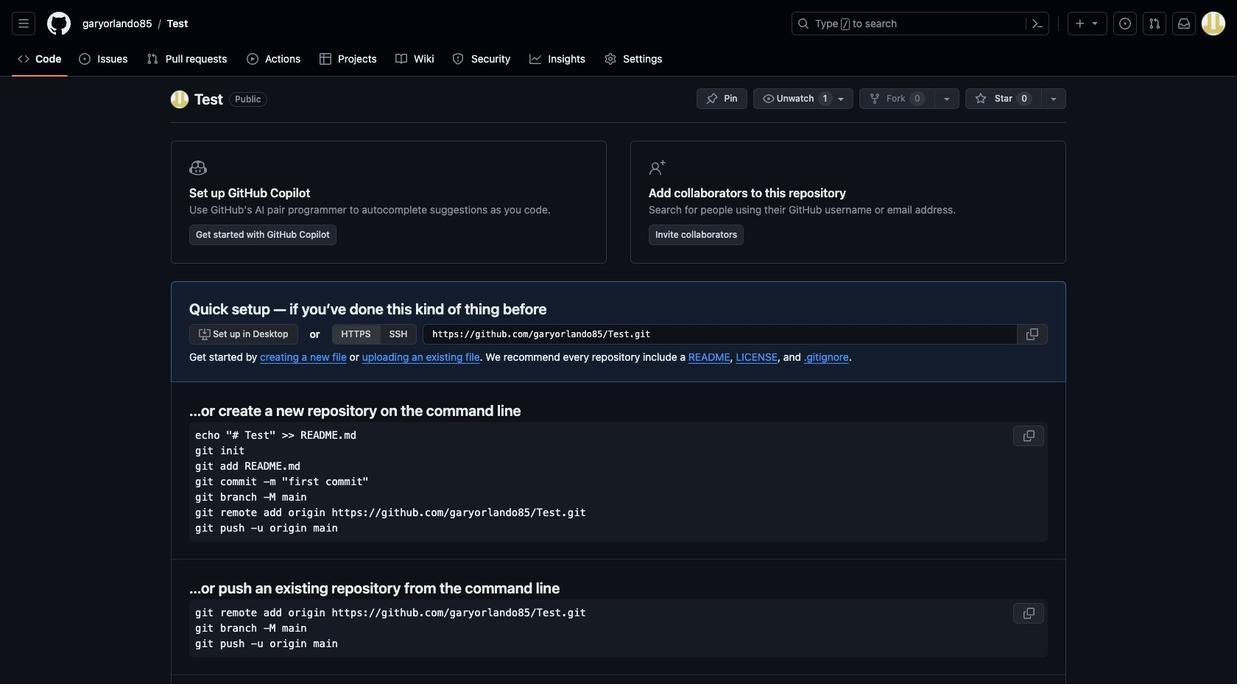 Task type: describe. For each thing, give the bounding box(es) containing it.
shield image
[[453, 53, 464, 65]]

graph image
[[529, 53, 541, 65]]

0 vertical spatial issue opened image
[[1119, 18, 1131, 29]]

star image
[[975, 93, 987, 105]]

triangle down image
[[1089, 17, 1101, 29]]

person add image
[[649, 159, 666, 177]]

owner avatar image
[[171, 91, 189, 108]]

book image
[[396, 53, 407, 65]]

copy to clipboard image
[[1023, 607, 1035, 619]]

repo forked image
[[869, 93, 881, 105]]

plus image
[[1074, 18, 1086, 29]]

table image
[[319, 53, 331, 65]]

copilot image
[[189, 159, 207, 177]]



Task type: vqa. For each thing, say whether or not it's contained in the screenshot.
Your to the top
no



Task type: locate. For each thing, give the bounding box(es) containing it.
desktop download image
[[199, 328, 211, 340]]

git pull request image for the top issue opened image
[[1149, 18, 1161, 29]]

pin this repository to your profile image
[[707, 93, 718, 105]]

copy to clipboard image
[[1027, 328, 1038, 340], [1023, 430, 1035, 441]]

list
[[77, 12, 783, 35]]

1 vertical spatial issue opened image
[[79, 53, 91, 65]]

0 vertical spatial git pull request image
[[1149, 18, 1161, 29]]

0 horizontal spatial git pull request image
[[146, 53, 158, 65]]

play image
[[246, 53, 258, 65]]

add this repository to a list image
[[1048, 93, 1060, 105]]

command palette image
[[1032, 18, 1044, 29]]

0 vertical spatial copy to clipboard image
[[1027, 328, 1038, 340]]

issue opened image right triangle down image
[[1119, 18, 1131, 29]]

0 users starred this repository element
[[1016, 91, 1032, 106]]

see your forks of this repository image
[[941, 93, 953, 105]]

issue opened image
[[1119, 18, 1131, 29], [79, 53, 91, 65]]

0 horizontal spatial issue opened image
[[79, 53, 91, 65]]

issue opened image right the code "image"
[[79, 53, 91, 65]]

code image
[[18, 53, 29, 65]]

Clone URL text field
[[423, 324, 1018, 345]]

git pull request image for bottommost issue opened image
[[146, 53, 158, 65]]

1 horizontal spatial issue opened image
[[1119, 18, 1131, 29]]

eye image
[[763, 93, 774, 105]]

git pull request image
[[1149, 18, 1161, 29], [146, 53, 158, 65]]

homepage image
[[47, 12, 71, 35]]

gear image
[[604, 53, 616, 65]]

1 vertical spatial copy to clipboard image
[[1023, 430, 1035, 441]]

notifications image
[[1178, 18, 1190, 29]]

1 horizontal spatial git pull request image
[[1149, 18, 1161, 29]]

1 vertical spatial git pull request image
[[146, 53, 158, 65]]



